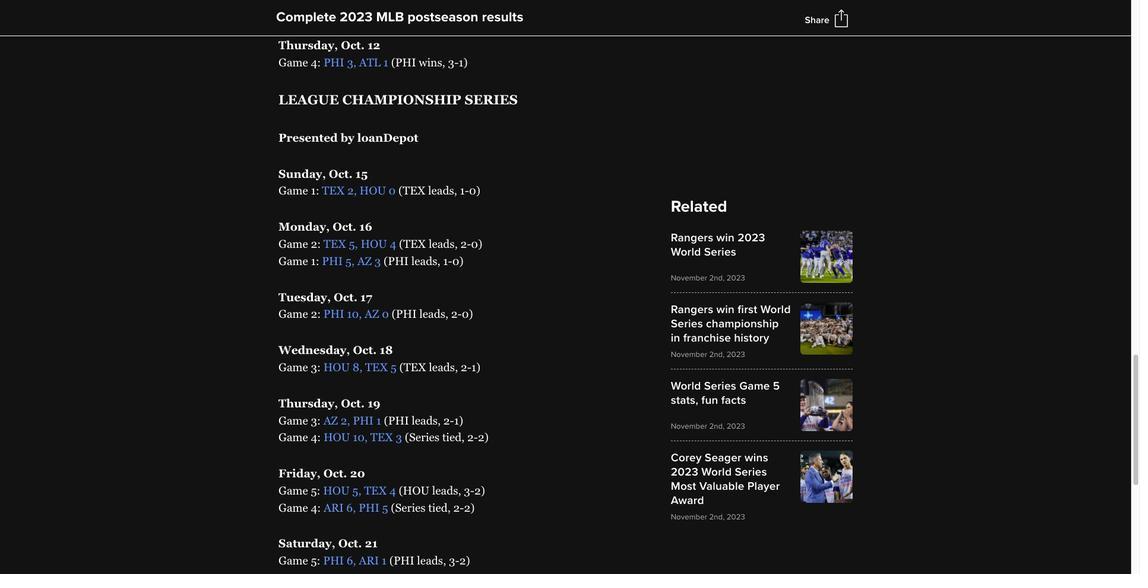 Task type: vqa. For each thing, say whether or not it's contained in the screenshot.


Task type: describe. For each thing, give the bounding box(es) containing it.
leads, for sunday, oct. 15 game 1: tex 2, hou 0 (tex leads, 1-0)
[[428, 184, 457, 197]]

phi inside friday, oct. 20 game 5: hou 5, tex 4 (hou leads, 3-2) game 4: ari 6, phi 5 (series tied, 2-2)
[[359, 502, 379, 515]]

thursday, for 4:
[[279, 39, 338, 52]]

friday, oct. 20 game 5: hou 5, tex 4 (hou leads, 3-2) game 4: ari 6, phi 5 (series tied, 2-2)
[[279, 467, 485, 515]]

3: for wednesday,
[[311, 361, 321, 374]]

presented by loandepot
[[279, 131, 419, 144]]

phi inside thursday, oct. 19 game 3: az 2, phi 1 (phi leads, 2-1) game 4: hou 10, tex 3 (series tied, 2-2)
[[353, 414, 374, 427]]

series inside corey seager wins 2023 world series most valuable player award november 2nd, 2023
[[735, 466, 767, 480]]

oct. for 20
[[324, 467, 347, 481]]

thursday, for 3:
[[279, 397, 338, 410]]

monday, oct. 16 game 2: tex 5, hou 4 (tex leads, 2-0) game 1: phi 5, az 3 (phi leads, 1-0)
[[279, 220, 482, 268]]

leads, for thursday, oct. 19 game 3: az 2, phi 1 (phi leads, 2-1) game 4: hou 10, tex 3 (series tied, 2-2)
[[412, 414, 441, 427]]

2nd, inside corey seager wins 2023 world series most valuable player award november 2nd, 2023
[[709, 513, 725, 523]]

game 3: az 4, lad 2 (az wins, 3-0)
[[279, 3, 461, 16]]

lad
[[353, 3, 376, 16]]

wins, inside thursday, oct. 12 game 4: phi 3, atl 1 (phi wins, 3-1)
[[419, 56, 445, 69]]

november inside the rangers win 2023 world series element
[[671, 274, 707, 283]]

november 2nd, 2023 for stats,
[[671, 422, 745, 432]]

tex inside sunday, oct. 15 game 1: tex 2, hou 0 (tex leads, 1-0)
[[322, 184, 345, 197]]

oct. for 21
[[338, 538, 362, 551]]

0) for monday, oct. 16 game 2: tex 5, hou 4 (tex leads, 2-0) game 1: phi 5, az 3 (phi leads, 1-0)
[[471, 238, 482, 251]]

2023 inside the world series game 5 stats, fun facts element
[[727, 422, 745, 432]]

rangers for rangers win first world series championship in franchise history november 2nd, 2023
[[671, 303, 714, 317]]

3 for (phi leads, 1-0)
[[375, 255, 381, 268]]

2- inside friday, oct. 20 game 5: hou 5, tex 4 (hou leads, 3-2) game 4: ari 6, phi 5 (series tied, 2-2)
[[454, 502, 464, 515]]

world inside world series game 5 stats, fun facts
[[671, 379, 701, 394]]

leads, for saturday, oct. 21 game 5: phi 6, ari 1 (phi leads, 3-2)
[[417, 555, 446, 568]]

hou inside wednesday, oct. 18 game 3: hou 8, tex 5 (tex leads, 2-1)
[[323, 361, 350, 374]]

2nd, inside the world series game 5 stats, fun facts element
[[709, 422, 725, 432]]

by
[[341, 131, 355, 144]]

ari inside saturday, oct. 21 game 5: phi 6, ari 1 (phi leads, 3-2)
[[359, 555, 379, 568]]

az inside thursday, oct. 19 game 3: az 2, phi 1 (phi leads, 2-1) game 4: hou 10, tex 3 (series tied, 2-2)
[[323, 414, 338, 427]]

hou inside sunday, oct. 15 game 1: tex 2, hou 0 (tex leads, 1-0)
[[360, 184, 386, 197]]

oct. for 15
[[329, 167, 353, 180]]

(phi for 19
[[384, 414, 409, 427]]

5 inside wednesday, oct. 18 game 3: hou 8, tex 5 (tex leads, 2-1)
[[391, 361, 397, 374]]

first
[[738, 303, 758, 317]]

phi 6, ari 1 link
[[323, 555, 387, 568]]

4 for tex 5, hou 4
[[390, 238, 396, 251]]

player
[[748, 480, 780, 494]]

18
[[380, 344, 393, 357]]

world inside corey seager wins 2023 world series most valuable player award november 2nd, 2023
[[702, 466, 732, 480]]

tex inside wednesday, oct. 18 game 3: hou 8, tex 5 (tex leads, 2-1)
[[365, 361, 388, 374]]

oct. for 16
[[333, 220, 356, 233]]

0 for phi 10, az 0
[[382, 308, 389, 321]]

game inside thursday, oct. 12 game 4: phi 3, atl 1 (phi wins, 3-1)
[[279, 56, 308, 69]]

ari 6, phi 5 link
[[324, 502, 388, 515]]

2) inside saturday, oct. 21 game 5: phi 6, ari 1 (phi leads, 3-2)
[[460, 555, 470, 568]]

17
[[360, 291, 372, 304]]

2: for phi
[[311, 308, 321, 321]]

tuesday, oct. 17 game 2: phi 10, az 0 (phi leads, 2-0)
[[279, 291, 473, 321]]

6, inside saturday, oct. 21 game 5: phi 6, ari 1 (phi leads, 3-2)
[[347, 555, 356, 568]]

win for 2023
[[717, 231, 735, 245]]

saturday, oct. 21 game 5: phi 6, ari 1 (phi leads, 3-2)
[[279, 538, 470, 568]]

most
[[671, 480, 696, 494]]

2
[[379, 3, 385, 16]]

series inside rangers win 2023 world series
[[704, 245, 737, 259]]

award
[[671, 494, 704, 508]]

3- for saturday, oct. 21 game 5: phi 6, ari 1 (phi leads, 3-2)
[[449, 555, 460, 568]]

phi 10, az 0 link
[[324, 308, 389, 321]]

5: for hou
[[311, 485, 320, 498]]

0) for sunday, oct. 15 game 1: tex 2, hou 0 (tex leads, 1-0)
[[469, 184, 480, 197]]

(phi for 12
[[391, 56, 416, 69]]

(hou
[[399, 485, 429, 498]]

12
[[368, 39, 380, 52]]

phi inside thursday, oct. 12 game 4: phi 3, atl 1 (phi wins, 3-1)
[[324, 56, 344, 69]]

championship
[[342, 92, 461, 108]]

(phi for 21
[[389, 555, 414, 568]]

game inside wednesday, oct. 18 game 3: hou 8, tex 5 (tex leads, 2-1)
[[279, 361, 308, 374]]

az left the 4,
[[323, 3, 338, 16]]

facts
[[721, 394, 746, 408]]

2nd, inside rangers win first world series championship in franchise history november 2nd, 2023
[[709, 350, 725, 360]]

win for first
[[717, 303, 735, 317]]

franchise
[[683, 331, 731, 346]]

game inside sunday, oct. 15 game 1: tex 2, hou 0 (tex leads, 1-0)
[[279, 184, 308, 197]]

stats,
[[671, 394, 699, 408]]

10, inside tuesday, oct. 17 game 2: phi 10, az 0 (phi leads, 2-0)
[[347, 308, 362, 321]]

oct. for 17
[[334, 291, 358, 304]]

thursday, oct. 12 game 4: phi 3, atl 1 (phi wins, 3-1)
[[279, 39, 468, 69]]

(phi inside monday, oct. 16 game 2: tex 5, hou 4 (tex leads, 2-0) game 1: phi 5, az 3 (phi leads, 1-0)
[[384, 255, 409, 268]]

(phi for 17
[[392, 308, 417, 321]]

hou 5, tex 4 link
[[323, 485, 396, 498]]

presented
[[279, 131, 338, 144]]

tex 5, hou 4 link
[[324, 238, 396, 251]]

history
[[734, 331, 769, 346]]

phi inside tuesday, oct. 17 game 2: phi 10, az 0 (phi leads, 2-0)
[[324, 308, 344, 321]]

phi 3, atl 1 link
[[324, 56, 388, 69]]

az inside monday, oct. 16 game 2: tex 5, hou 4 (tex leads, 2-0) game 1: phi 5, az 3 (phi leads, 1-0)
[[357, 255, 372, 268]]

oct. for 19
[[341, 397, 365, 410]]

2, for hou
[[347, 184, 357, 197]]

world series game 5 stats, fun facts
[[671, 379, 780, 408]]

ari inside friday, oct. 20 game 5: hou 5, tex 4 (hou leads, 3-2) game 4: ari 6, phi 5 (series tied, 2-2)
[[324, 502, 344, 515]]

world series game 5 stats, fun facts element
[[671, 379, 853, 432]]

1- inside sunday, oct. 15 game 1: tex 2, hou 0 (tex leads, 1-0)
[[460, 184, 469, 197]]

8,
[[353, 361, 363, 374]]

championship
[[706, 317, 779, 331]]

wednesday,
[[279, 344, 350, 357]]

series inside rangers win first world series championship in franchise history november 2nd, 2023
[[671, 317, 703, 331]]

1 for ari
[[382, 555, 387, 568]]

seager
[[705, 451, 742, 466]]

fun
[[702, 394, 718, 408]]

phi inside saturday, oct. 21 game 5: phi 6, ari 1 (phi leads, 3-2)
[[323, 555, 344, 568]]

rangers win 2023 world series
[[671, 231, 765, 259]]

november inside rangers win first world series championship in franchise history november 2nd, 2023
[[671, 350, 707, 360]]

game inside saturday, oct. 21 game 5: phi 6, ari 1 (phi leads, 3-2)
[[279, 555, 308, 568]]

2nd, inside the rangers win 2023 world series element
[[709, 274, 725, 283]]

leads, for friday, oct. 20 game 5: hou 5, tex 4 (hou leads, 3-2) game 4: ari 6, phi 5 (series tied, 2-2)
[[432, 485, 461, 498]]

2, for phi
[[341, 414, 350, 427]]

2: for tex
[[311, 238, 321, 251]]

3- for thursday, oct. 12 game 4: phi 3, atl 1 (phi wins, 3-1)
[[448, 56, 459, 69]]

leads, for monday, oct. 16 game 2: tex 5, hou 4 (tex leads, 2-0) game 1: phi 5, az 3 (phi leads, 1-0)
[[429, 238, 458, 251]]

2023 inside rangers win first world series championship in franchise history november 2nd, 2023
[[727, 350, 745, 360]]

corey seager wins 2023 world series most valuable player award element
[[671, 451, 853, 523]]

league
[[279, 92, 339, 108]]

rangers win first world series championship in franchise history element
[[671, 303, 853, 360]]

hou inside friday, oct. 20 game 5: hou 5, tex 4 (hou leads, 3-2) game 4: ari 6, phi 5 (series tied, 2-2)
[[323, 485, 350, 498]]

phi inside monday, oct. 16 game 2: tex 5, hou 4 (tex leads, 2-0) game 1: phi 5, az 3 (phi leads, 1-0)
[[322, 255, 343, 268]]



Task type: locate. For each thing, give the bounding box(es) containing it.
rangers up franchise
[[671, 303, 714, 317]]

1 horizontal spatial ari
[[359, 555, 379, 568]]

az down 17
[[365, 308, 379, 321]]

hou down 16
[[361, 238, 387, 251]]

1: down monday, at the top
[[311, 255, 319, 268]]

1
[[384, 56, 388, 69], [376, 414, 381, 427], [382, 555, 387, 568]]

(tex right the hou 8, tex 5 link
[[399, 361, 426, 374]]

2- for wednesday, oct. 18 game 3: hou 8, tex 5 (tex leads, 2-1)
[[461, 361, 472, 374]]

2 november 2nd, 2023 from the top
[[671, 422, 745, 432]]

1 vertical spatial 3
[[396, 431, 402, 444]]

0) for tuesday, oct. 17 game 2: phi 10, az 0 (phi leads, 2-0)
[[462, 308, 473, 321]]

6, down ari 6, phi 5 link at the bottom of page
[[347, 555, 356, 568]]

world inside rangers win first world series championship in franchise history november 2nd, 2023
[[761, 303, 791, 317]]

thursday, up the az 2, phi 1 link
[[279, 397, 338, 410]]

phi left 3,
[[324, 56, 344, 69]]

1) inside thursday, oct. 19 game 3: az 2, phi 1 (phi leads, 2-1) game 4: hou 10, tex 3 (series tied, 2-2)
[[454, 414, 463, 427]]

hou up ari 6, phi 5 link at the bottom of page
[[323, 485, 350, 498]]

2 november from the top
[[671, 350, 707, 360]]

saturday,
[[279, 538, 335, 551]]

1 vertical spatial 1:
[[311, 255, 319, 268]]

(phi up hou 10, tex 3 link
[[384, 414, 409, 427]]

1 vertical spatial rangers
[[671, 303, 714, 317]]

1 november from the top
[[671, 274, 707, 283]]

2- inside monday, oct. 16 game 2: tex 5, hou 4 (tex leads, 2-0) game 1: phi 5, az 3 (phi leads, 1-0)
[[461, 238, 471, 251]]

2 3: from the top
[[311, 361, 321, 374]]

rangers for rangers win 2023 world series
[[671, 231, 714, 245]]

(phi down tex 5, hou 4 link
[[384, 255, 409, 268]]

game inside world series game 5 stats, fun facts
[[740, 379, 770, 394]]

(phi inside tuesday, oct. 17 game 2: phi 10, az 0 (phi leads, 2-0)
[[392, 308, 417, 321]]

(phi right phi 6, ari 1 link
[[389, 555, 414, 568]]

2, inside thursday, oct. 19 game 3: az 2, phi 1 (phi leads, 2-1) game 4: hou 10, tex 3 (series tied, 2-2)
[[341, 414, 350, 427]]

rangers inside rangers win first world series championship in franchise history november 2nd, 2023
[[671, 303, 714, 317]]

sunday, oct. 15 game 1: tex 2, hou 0 (tex leads, 1-0)
[[279, 167, 480, 197]]

(tex right tex 2, hou 0 link
[[399, 184, 425, 197]]

1 thursday, from the top
[[279, 39, 338, 52]]

3: inside wednesday, oct. 18 game 3: hou 8, tex 5 (tex leads, 2-1)
[[311, 361, 321, 374]]

november down rangers win 2023 world series
[[671, 274, 707, 283]]

world
[[671, 245, 701, 259], [761, 303, 791, 317], [671, 379, 701, 394], [702, 466, 732, 480]]

world right most
[[702, 466, 732, 480]]

rangers down related
[[671, 231, 714, 245]]

3
[[375, 255, 381, 268], [396, 431, 402, 444]]

az
[[323, 3, 338, 16], [357, 255, 372, 268], [365, 308, 379, 321], [323, 414, 338, 427]]

4:
[[311, 56, 321, 69], [311, 431, 321, 444], [311, 502, 321, 515]]

1 november 2nd, 2023 from the top
[[671, 274, 745, 283]]

5 right facts
[[773, 379, 780, 394]]

3 4: from the top
[[311, 502, 321, 515]]

0 vertical spatial 2,
[[347, 184, 357, 197]]

1 vertical spatial 0
[[382, 308, 389, 321]]

tuesday,
[[279, 291, 331, 304]]

0 vertical spatial 0
[[389, 184, 396, 197]]

5, for 20
[[352, 485, 361, 498]]

0 vertical spatial 4:
[[311, 56, 321, 69]]

1) for (phi wins, 3-1)
[[459, 56, 468, 69]]

1 vertical spatial november 2nd, 2023
[[671, 422, 745, 432]]

1 vertical spatial ari
[[359, 555, 379, 568]]

0 vertical spatial tied,
[[442, 431, 465, 444]]

2, up hou 10, tex 3 link
[[341, 414, 350, 427]]

21
[[365, 538, 378, 551]]

2- for monday, oct. 16 game 2: tex 5, hou 4 (tex leads, 2-0) game 1: phi 5, az 3 (phi leads, 1-0)
[[461, 238, 471, 251]]

0 inside tuesday, oct. 17 game 2: phi 10, az 0 (phi leads, 2-0)
[[382, 308, 389, 321]]

phi down tex 5, hou 4 link
[[322, 255, 343, 268]]

leads,
[[428, 184, 457, 197], [429, 238, 458, 251], [411, 255, 440, 268], [419, 308, 449, 321], [429, 361, 458, 374], [412, 414, 441, 427], [432, 485, 461, 498], [417, 555, 446, 568]]

series
[[465, 92, 518, 108]]

oct. inside thursday, oct. 12 game 4: phi 3, atl 1 (phi wins, 3-1)
[[341, 39, 365, 52]]

oct. for 12
[[341, 39, 365, 52]]

phi 5, az 3 link
[[322, 255, 381, 268]]

1 vertical spatial 1-
[[443, 255, 452, 268]]

(series inside thursday, oct. 19 game 3: az 2, phi 1 (phi leads, 2-1) game 4: hou 10, tex 3 (series tied, 2-2)
[[405, 431, 440, 444]]

2 6, from the top
[[347, 555, 356, 568]]

corey
[[671, 451, 702, 466]]

leads, for tuesday, oct. 17 game 2: phi 10, az 0 (phi leads, 2-0)
[[419, 308, 449, 321]]

0 horizontal spatial 5
[[382, 502, 388, 515]]

2 vertical spatial 1)
[[454, 414, 463, 427]]

1) inside thursday, oct. 12 game 4: phi 3, atl 1 (phi wins, 3-1)
[[459, 56, 468, 69]]

leads, inside tuesday, oct. 17 game 2: phi 10, az 0 (phi leads, 2-0)
[[419, 308, 449, 321]]

oct. left 20
[[324, 467, 347, 481]]

world left fun
[[671, 379, 701, 394]]

1 4: from the top
[[311, 56, 321, 69]]

oct. inside wednesday, oct. 18 game 3: hou 8, tex 5 (tex leads, 2-1)
[[353, 344, 377, 357]]

wednesday, oct. 18 game 3: hou 8, tex 5 (tex leads, 2-1)
[[279, 344, 481, 374]]

5, up phi 5, az 3 link
[[349, 238, 358, 251]]

4
[[390, 238, 396, 251], [390, 485, 396, 498]]

loandepot
[[357, 131, 419, 144]]

oct. up phi 6, ari 1 link
[[338, 538, 362, 551]]

3 for (series tied, 2-2)
[[396, 431, 402, 444]]

1: inside monday, oct. 16 game 2: tex 5, hou 4 (tex leads, 2-0) game 1: phi 5, az 3 (phi leads, 1-0)
[[311, 255, 319, 268]]

series inside world series game 5 stats, fun facts
[[704, 379, 737, 394]]

0) inside tuesday, oct. 17 game 2: phi 10, az 0 (phi leads, 2-0)
[[462, 308, 473, 321]]

oct. for 18
[[353, 344, 377, 357]]

wins,
[[410, 3, 436, 16], [419, 56, 445, 69]]

3- for friday, oct. 20 game 5: hou 5, tex 4 (hou leads, 3-2) game 4: ari 6, phi 5 (series tied, 2-2)
[[464, 485, 475, 498]]

3 2nd, from the top
[[709, 422, 725, 432]]

1 horizontal spatial 5
[[391, 361, 397, 374]]

1 vertical spatial (tex
[[399, 238, 426, 251]]

november 2nd, 2023 for series
[[671, 274, 745, 283]]

rangers win first world series championship in franchise history november 2nd, 2023
[[671, 303, 791, 360]]

1 vertical spatial (series
[[391, 502, 426, 515]]

2 1: from the top
[[311, 255, 319, 268]]

2 2nd, from the top
[[709, 350, 725, 360]]

1 inside thursday, oct. 12 game 4: phi 3, atl 1 (phi wins, 3-1)
[[384, 56, 388, 69]]

tex down sunday,
[[322, 184, 345, 197]]

0 vertical spatial win
[[717, 231, 735, 245]]

1 2: from the top
[[311, 238, 321, 251]]

19
[[368, 397, 381, 410]]

0 vertical spatial (series
[[405, 431, 440, 444]]

in
[[671, 331, 680, 346]]

3: left the az 2, phi 1 link
[[311, 414, 321, 427]]

complete 2023 mlb postseason results
[[276, 9, 523, 26]]

game
[[279, 3, 308, 16], [279, 56, 308, 69], [279, 184, 308, 197], [279, 238, 308, 251], [279, 255, 308, 268], [279, 308, 308, 321], [279, 361, 308, 374], [740, 379, 770, 394], [279, 414, 308, 427], [279, 431, 308, 444], [279, 485, 308, 498], [279, 502, 308, 515], [279, 555, 308, 568]]

(series
[[405, 431, 440, 444], [391, 502, 426, 515]]

win inside rangers win first world series championship in franchise history november 2nd, 2023
[[717, 303, 735, 317]]

postseason
[[408, 9, 478, 26]]

leads, inside friday, oct. 20 game 5: hou 5, tex 4 (hou leads, 3-2) game 4: ari 6, phi 5 (series tied, 2-2)
[[432, 485, 461, 498]]

3,
[[347, 56, 356, 69]]

phi
[[324, 56, 344, 69], [322, 255, 343, 268], [324, 308, 344, 321], [353, 414, 374, 427], [359, 502, 379, 515], [323, 555, 344, 568]]

0 vertical spatial wins,
[[410, 3, 436, 16]]

hou 8, tex 5 link
[[323, 361, 397, 374]]

november
[[671, 274, 707, 283], [671, 350, 707, 360], [671, 422, 707, 432], [671, 513, 707, 523]]

10, inside thursday, oct. 19 game 3: az 2, phi 1 (phi leads, 2-1) game 4: hou 10, tex 3 (series tied, 2-2)
[[353, 431, 368, 444]]

november 2nd, 2023 down fun
[[671, 422, 745, 432]]

november down the in
[[671, 350, 707, 360]]

(tex for 0
[[399, 184, 425, 197]]

thursday, oct. 19 game 3: az 2, phi 1 (phi leads, 2-1) game 4: hou 10, tex 3 (series tied, 2-2)
[[279, 397, 489, 444]]

2 5: from the top
[[311, 555, 320, 568]]

november 2nd, 2023 down rangers win 2023 world series
[[671, 274, 745, 283]]

3: left the 4,
[[311, 3, 321, 16]]

(tex
[[399, 184, 425, 197], [399, 238, 426, 251], [399, 361, 426, 374]]

tex inside friday, oct. 20 game 5: hou 5, tex 4 (hou leads, 3-2) game 4: ari 6, phi 5 (series tied, 2-2)
[[364, 485, 387, 498]]

2- inside tuesday, oct. 17 game 2: phi 10, az 0 (phi leads, 2-0)
[[451, 308, 462, 321]]

0 vertical spatial 5:
[[311, 485, 320, 498]]

20
[[350, 467, 365, 481]]

az inside tuesday, oct. 17 game 2: phi 10, az 0 (phi leads, 2-0)
[[365, 308, 379, 321]]

hou
[[360, 184, 386, 197], [361, 238, 387, 251], [323, 361, 350, 374], [324, 431, 350, 444], [323, 485, 350, 498]]

atl
[[359, 56, 381, 69]]

0 for tex 2, hou 0
[[389, 184, 396, 197]]

oct. inside friday, oct. 20 game 5: hou 5, tex 4 (hou leads, 3-2) game 4: ari 6, phi 5 (series tied, 2-2)
[[324, 467, 347, 481]]

2nd, down fun
[[709, 422, 725, 432]]

2nd, down valuable
[[709, 513, 725, 523]]

1 vertical spatial 10,
[[353, 431, 368, 444]]

4,
[[341, 3, 350, 16]]

1 rangers from the top
[[671, 231, 714, 245]]

2023 inside rangers win 2023 world series
[[738, 231, 765, 245]]

oct.
[[341, 39, 365, 52], [329, 167, 353, 180], [333, 220, 356, 233], [334, 291, 358, 304], [353, 344, 377, 357], [341, 397, 365, 410], [324, 467, 347, 481], [338, 538, 362, 551]]

(series for (phi
[[405, 431, 440, 444]]

1 vertical spatial 4
[[390, 485, 396, 498]]

thursday,
[[279, 39, 338, 52], [279, 397, 338, 410]]

16
[[359, 220, 372, 233]]

tex right 8,
[[365, 361, 388, 374]]

tex down the az 2, phi 1 link
[[371, 431, 393, 444]]

az up hou 10, tex 3 link
[[323, 414, 338, 427]]

tex up phi 5, az 3 link
[[324, 238, 346, 251]]

2: down monday, at the top
[[311, 238, 321, 251]]

tex 2, hou 0 link
[[322, 184, 396, 197]]

5:
[[311, 485, 320, 498], [311, 555, 320, 568]]

1 vertical spatial 2,
[[341, 414, 350, 427]]

2 2: from the top
[[311, 308, 321, 321]]

world right 'first'
[[761, 303, 791, 317]]

az 2, phi 1 link
[[323, 414, 381, 427]]

2, down 15
[[347, 184, 357, 197]]

(phi right "atl"
[[391, 56, 416, 69]]

2)
[[478, 431, 489, 444], [475, 485, 485, 498], [464, 502, 475, 515], [460, 555, 470, 568]]

(phi up 18
[[392, 308, 417, 321]]

0 vertical spatial ari
[[324, 502, 344, 515]]

1 5: from the top
[[311, 485, 320, 498]]

(series inside friday, oct. 20 game 5: hou 5, tex 4 (hou leads, 3-2) game 4: ari 6, phi 5 (series tied, 2-2)
[[391, 502, 426, 515]]

2 rangers from the top
[[671, 303, 714, 317]]

related
[[671, 197, 727, 217]]

6,
[[346, 502, 356, 515], [347, 555, 356, 568]]

4: up saturday,
[[311, 502, 321, 515]]

1 vertical spatial 4:
[[311, 431, 321, 444]]

az 4, lad 2 link
[[323, 3, 385, 16]]

tex inside monday, oct. 16 game 2: tex 5, hou 4 (tex leads, 2-0) game 1: phi 5, az 3 (phi leads, 1-0)
[[324, 238, 346, 251]]

tied, for 2-
[[442, 431, 465, 444]]

november down stats, at the bottom of page
[[671, 422, 707, 432]]

corey seager wins 2023 world series most valuable player award november 2nd, 2023
[[671, 451, 780, 523]]

10,
[[347, 308, 362, 321], [353, 431, 368, 444]]

results
[[482, 9, 523, 26]]

monday,
[[279, 220, 330, 233]]

0 vertical spatial 5,
[[349, 238, 358, 251]]

(tex inside monday, oct. 16 game 2: tex 5, hou 4 (tex leads, 2-0) game 1: phi 5, az 3 (phi leads, 1-0)
[[399, 238, 426, 251]]

1 for phi
[[376, 414, 381, 427]]

15
[[356, 167, 368, 180]]

win left 'first'
[[717, 303, 735, 317]]

0 vertical spatial rangers
[[671, 231, 714, 245]]

november inside corey seager wins 2023 world series most valuable player award november 2nd, 2023
[[671, 513, 707, 523]]

2 4: from the top
[[311, 431, 321, 444]]

share
[[805, 14, 830, 26]]

4: for friday,
[[311, 502, 321, 515]]

2 vertical spatial 4:
[[311, 502, 321, 515]]

10, down 17
[[347, 308, 362, 321]]

2 vertical spatial 3:
[[311, 414, 321, 427]]

1) for (tex leads, 2-1)
[[471, 361, 481, 374]]

rangers inside rangers win 2023 world series
[[671, 231, 714, 245]]

5 inside friday, oct. 20 game 5: hou 5, tex 4 (hou leads, 3-2) game 4: ari 6, phi 5 (series tied, 2-2)
[[382, 502, 388, 515]]

win
[[717, 231, 735, 245], [717, 303, 735, 317]]

game inside tuesday, oct. 17 game 2: phi 10, az 0 (phi leads, 2-0)
[[279, 308, 308, 321]]

4: for thursday,
[[311, 431, 321, 444]]

oct. up the hou 8, tex 5 link
[[353, 344, 377, 357]]

0 vertical spatial 1:
[[311, 184, 319, 197]]

oct. left 15
[[329, 167, 353, 180]]

2 vertical spatial 5,
[[352, 485, 361, 498]]

ari
[[324, 502, 344, 515], [359, 555, 379, 568]]

hou left 8,
[[323, 361, 350, 374]]

2 win from the top
[[717, 303, 735, 317]]

1 horizontal spatial 1-
[[460, 184, 469, 197]]

(phi inside thursday, oct. 19 game 3: az 2, phi 1 (phi leads, 2-1) game 4: hou 10, tex 3 (series tied, 2-2)
[[384, 414, 409, 427]]

5,
[[349, 238, 358, 251], [346, 255, 355, 268], [352, 485, 361, 498]]

0 vertical spatial 3
[[375, 255, 381, 268]]

phi down saturday,
[[323, 555, 344, 568]]

5: down saturday,
[[311, 555, 320, 568]]

4: up friday, at the left of page
[[311, 431, 321, 444]]

1 vertical spatial win
[[717, 303, 735, 317]]

0 vertical spatial 1-
[[460, 184, 469, 197]]

0 vertical spatial 10,
[[347, 308, 362, 321]]

1)
[[459, 56, 468, 69], [471, 361, 481, 374], [454, 414, 463, 427]]

(series down (hou
[[391, 502, 426, 515]]

win down related
[[717, 231, 735, 245]]

leads, inside saturday, oct. 21 game 5: phi 6, ari 1 (phi leads, 3-2)
[[417, 555, 446, 568]]

2: down tuesday,
[[311, 308, 321, 321]]

oct. inside thursday, oct. 19 game 3: az 2, phi 1 (phi leads, 2-1) game 4: hou 10, tex 3 (series tied, 2-2)
[[341, 397, 365, 410]]

2023
[[340, 9, 373, 26], [738, 231, 765, 245], [727, 274, 745, 283], [727, 350, 745, 360], [727, 422, 745, 432], [671, 466, 699, 480], [727, 513, 745, 523]]

5, down 20
[[352, 485, 361, 498]]

5 down the hou 5, tex 4 link
[[382, 502, 388, 515]]

oct. up 3,
[[341, 39, 365, 52]]

leads, for wednesday, oct. 18 game 3: hou 8, tex 5 (tex leads, 2-1)
[[429, 361, 458, 374]]

1 inside saturday, oct. 21 game 5: phi 6, ari 1 (phi leads, 3-2)
[[382, 555, 387, 568]]

0 vertical spatial 4
[[390, 238, 396, 251]]

2 horizontal spatial 5
[[773, 379, 780, 394]]

1 2nd, from the top
[[709, 274, 725, 283]]

world inside rangers win 2023 world series
[[671, 245, 701, 259]]

0 down loandepot
[[389, 184, 396, 197]]

4 2nd, from the top
[[709, 513, 725, 523]]

3: down wednesday,
[[311, 361, 321, 374]]

2- for thursday, oct. 19 game 3: az 2, phi 1 (phi leads, 2-1) game 4: hou 10, tex 3 (series tied, 2-2)
[[444, 414, 454, 427]]

2: inside monday, oct. 16 game 2: tex 5, hou 4 (tex leads, 2-0) game 1: phi 5, az 3 (phi leads, 1-0)
[[311, 238, 321, 251]]

november down award
[[671, 513, 707, 523]]

5, for 16
[[349, 238, 358, 251]]

0 horizontal spatial 3
[[375, 255, 381, 268]]

(tex inside wednesday, oct. 18 game 3: hou 8, tex 5 (tex leads, 2-1)
[[399, 361, 426, 374]]

2nd, down rangers win 2023 world series
[[709, 274, 725, 283]]

5: for phi
[[311, 555, 320, 568]]

1 vertical spatial wins,
[[419, 56, 445, 69]]

(tex for 4
[[399, 238, 426, 251]]

(phi
[[391, 56, 416, 69], [384, 255, 409, 268], [392, 308, 417, 321], [384, 414, 409, 427], [389, 555, 414, 568]]

2, inside sunday, oct. 15 game 1: tex 2, hou 0 (tex leads, 1-0)
[[347, 184, 357, 197]]

hou down 15
[[360, 184, 386, 197]]

0 vertical spatial 1
[[384, 56, 388, 69]]

5 down 18
[[391, 361, 397, 374]]

phi down tuesday,
[[324, 308, 344, 321]]

2) inside thursday, oct. 19 game 3: az 2, phi 1 (phi leads, 2-1) game 4: hou 10, tex 3 (series tied, 2-2)
[[478, 431, 489, 444]]

1 1: from the top
[[311, 184, 319, 197]]

hou 10, tex 3 link
[[324, 431, 402, 444]]

1 horizontal spatial 3
[[396, 431, 402, 444]]

1 vertical spatial 5,
[[346, 255, 355, 268]]

oct. inside saturday, oct. 21 game 5: phi 6, ari 1 (phi leads, 3-2)
[[338, 538, 362, 551]]

complete
[[276, 9, 336, 26]]

friday,
[[279, 467, 321, 481]]

0 vertical spatial 6,
[[346, 502, 356, 515]]

1 vertical spatial 2:
[[311, 308, 321, 321]]

2 vertical spatial (tex
[[399, 361, 426, 374]]

1: down sunday,
[[311, 184, 319, 197]]

rangers win 2023 world series element
[[671, 231, 853, 283]]

valuable
[[700, 480, 745, 494]]

5: inside friday, oct. 20 game 5: hou 5, tex 4 (hou leads, 3-2) game 4: ari 6, phi 5 (series tied, 2-2)
[[311, 485, 320, 498]]

1 vertical spatial 1
[[376, 414, 381, 427]]

4: inside thursday, oct. 12 game 4: phi 3, atl 1 (phi wins, 3-1)
[[311, 56, 321, 69]]

1 for atl
[[384, 56, 388, 69]]

3: for thursday,
[[311, 414, 321, 427]]

1 vertical spatial 5
[[773, 379, 780, 394]]

hou down the az 2, phi 1 link
[[324, 431, 350, 444]]

1 6, from the top
[[346, 502, 356, 515]]

world down related
[[671, 245, 701, 259]]

6, down the hou 5, tex 4 link
[[346, 502, 356, 515]]

oct. left 16
[[333, 220, 356, 233]]

sunday,
[[279, 167, 326, 180]]

1 vertical spatial 5:
[[311, 555, 320, 568]]

3 inside thursday, oct. 19 game 3: az 2, phi 1 (phi leads, 2-1) game 4: hou 10, tex 3 (series tied, 2-2)
[[396, 431, 402, 444]]

share button
[[805, 14, 830, 26]]

3- inside friday, oct. 20 game 5: hou 5, tex 4 (hou leads, 3-2) game 4: ari 6, phi 5 (series tied, 2-2)
[[464, 485, 475, 498]]

3:
[[311, 3, 321, 16], [311, 361, 321, 374], [311, 414, 321, 427]]

5: down friday, at the left of page
[[311, 485, 320, 498]]

tex down 20
[[364, 485, 387, 498]]

1 win from the top
[[717, 231, 735, 245]]

tied, inside friday, oct. 20 game 5: hou 5, tex 4 (hou leads, 3-2) game 4: ari 6, phi 5 (series tied, 2-2)
[[428, 502, 451, 515]]

series
[[704, 245, 737, 259], [671, 317, 703, 331], [704, 379, 737, 394], [735, 466, 767, 480]]

hou inside monday, oct. 16 game 2: tex 5, hou 4 (tex leads, 2-0) game 1: phi 5, az 3 (phi leads, 1-0)
[[361, 238, 387, 251]]

0)
[[449, 3, 461, 16], [469, 184, 480, 197], [471, 238, 482, 251], [452, 255, 464, 268], [462, 308, 473, 321]]

november 2nd, 2023 inside the rangers win 2023 world series element
[[671, 274, 745, 283]]

10, down the az 2, phi 1 link
[[353, 431, 368, 444]]

0 vertical spatial november 2nd, 2023
[[671, 274, 745, 283]]

2 vertical spatial 5
[[382, 502, 388, 515]]

2,
[[347, 184, 357, 197], [341, 414, 350, 427]]

6, inside friday, oct. 20 game 5: hou 5, tex 4 (hou leads, 3-2) game 4: ari 6, phi 5 (series tied, 2-2)
[[346, 502, 356, 515]]

4 for hou 5, tex 4
[[390, 485, 396, 498]]

az down tex 5, hou 4 link
[[357, 255, 372, 268]]

2- inside wednesday, oct. 18 game 3: hou 8, tex 5 (tex leads, 2-1)
[[461, 361, 472, 374]]

5 inside world series game 5 stats, fun facts
[[773, 379, 780, 394]]

2:
[[311, 238, 321, 251], [311, 308, 321, 321]]

tied, for 3-
[[428, 502, 451, 515]]

4 november from the top
[[671, 513, 707, 523]]

tex
[[322, 184, 345, 197], [324, 238, 346, 251], [365, 361, 388, 374], [371, 431, 393, 444], [364, 485, 387, 498]]

tied,
[[442, 431, 465, 444], [428, 502, 451, 515]]

1 3: from the top
[[311, 3, 321, 16]]

4 inside monday, oct. 16 game 2: tex 5, hou 4 (tex leads, 2-0) game 1: phi 5, az 3 (phi leads, 1-0)
[[390, 238, 396, 251]]

(series for (hou
[[391, 502, 426, 515]]

november inside the world series game 5 stats, fun facts element
[[671, 422, 707, 432]]

0 vertical spatial 2:
[[311, 238, 321, 251]]

3 3: from the top
[[311, 414, 321, 427]]

oct. inside sunday, oct. 15 game 1: tex 2, hou 0 (tex leads, 1-0)
[[329, 167, 353, 180]]

0 vertical spatial thursday,
[[279, 39, 338, 52]]

leads, inside wednesday, oct. 18 game 3: hou 8, tex 5 (tex leads, 2-1)
[[429, 361, 458, 374]]

1 vertical spatial thursday,
[[279, 397, 338, 410]]

0 inside sunday, oct. 15 game 1: tex 2, hou 0 (tex leads, 1-0)
[[389, 184, 396, 197]]

0 horizontal spatial ari
[[324, 502, 344, 515]]

4 inside friday, oct. 20 game 5: hou 5, tex 4 (hou leads, 3-2) game 4: ari 6, phi 5 (series tied, 2-2)
[[390, 485, 396, 498]]

1:
[[311, 184, 319, 197], [311, 255, 319, 268]]

oct. up phi 10, az 0 link
[[334, 291, 358, 304]]

ari down the hou 5, tex 4 link
[[324, 502, 344, 515]]

thursday, inside thursday, oct. 19 game 3: az 2, phi 1 (phi leads, 2-1) game 4: hou 10, tex 3 (series tied, 2-2)
[[279, 397, 338, 410]]

5: inside saturday, oct. 21 game 5: phi 6, ari 1 (phi leads, 3-2)
[[311, 555, 320, 568]]

oct. inside tuesday, oct. 17 game 2: phi 10, az 0 (phi leads, 2-0)
[[334, 291, 358, 304]]

2 thursday, from the top
[[279, 397, 338, 410]]

wins, right (az
[[410, 3, 436, 16]]

3- inside saturday, oct. 21 game 5: phi 6, ari 1 (phi leads, 3-2)
[[449, 555, 460, 568]]

0 vertical spatial 3:
[[311, 3, 321, 16]]

wins, down the postseason
[[419, 56, 445, 69]]

hou inside thursday, oct. 19 game 3: az 2, phi 1 (phi leads, 2-1) game 4: hou 10, tex 3 (series tied, 2-2)
[[324, 431, 350, 444]]

wins
[[745, 451, 768, 466]]

1 vertical spatial 6,
[[347, 555, 356, 568]]

1) inside wednesday, oct. 18 game 3: hou 8, tex 5 (tex leads, 2-1)
[[471, 361, 481, 374]]

1- inside monday, oct. 16 game 2: tex 5, hou 4 (tex leads, 2-0) game 1: phi 5, az 3 (phi leads, 1-0)
[[443, 255, 452, 268]]

5, down tex 5, hou 4 link
[[346, 255, 355, 268]]

0 up 18
[[382, 308, 389, 321]]

mlb
[[376, 9, 404, 26]]

(series up (hou
[[405, 431, 440, 444]]

league championship series
[[279, 92, 518, 108]]

tex inside thursday, oct. 19 game 3: az 2, phi 1 (phi leads, 2-1) game 4: hou 10, tex 3 (series tied, 2-2)
[[371, 431, 393, 444]]

5
[[391, 361, 397, 374], [773, 379, 780, 394], [382, 502, 388, 515]]

3-
[[439, 3, 449, 16], [448, 56, 459, 69], [464, 485, 475, 498], [449, 555, 460, 568]]

0 vertical spatial 5
[[391, 361, 397, 374]]

(tex for 5
[[399, 361, 426, 374]]

4: left 3,
[[311, 56, 321, 69]]

ari down 21 at bottom
[[359, 555, 379, 568]]

2nd, down franchise
[[709, 350, 725, 360]]

2: inside tuesday, oct. 17 game 2: phi 10, az 0 (phi leads, 2-0)
[[311, 308, 321, 321]]

3 november from the top
[[671, 422, 707, 432]]

thursday, down complete
[[279, 39, 338, 52]]

1 vertical spatial 1)
[[471, 361, 481, 374]]

1: inside sunday, oct. 15 game 1: tex 2, hou 0 (tex leads, 1-0)
[[311, 184, 319, 197]]

2 vertical spatial 1
[[382, 555, 387, 568]]

1 vertical spatial 3:
[[311, 361, 321, 374]]

0 horizontal spatial 1-
[[443, 255, 452, 268]]

2- for tuesday, oct. 17 game 2: phi 10, az 0 (phi leads, 2-0)
[[451, 308, 462, 321]]

phi up hou 10, tex 3 link
[[353, 414, 374, 427]]

(tex right tex 5, hou 4 link
[[399, 238, 426, 251]]

0 vertical spatial (tex
[[399, 184, 425, 197]]

1 vertical spatial tied,
[[428, 502, 451, 515]]

(az
[[388, 3, 407, 16]]

0 vertical spatial 1)
[[459, 56, 468, 69]]

phi down the hou 5, tex 4 link
[[359, 502, 379, 515]]

oct. up the az 2, phi 1 link
[[341, 397, 365, 410]]

4: inside thursday, oct. 19 game 3: az 2, phi 1 (phi leads, 2-1) game 4: hou 10, tex 3 (series tied, 2-2)
[[311, 431, 321, 444]]



